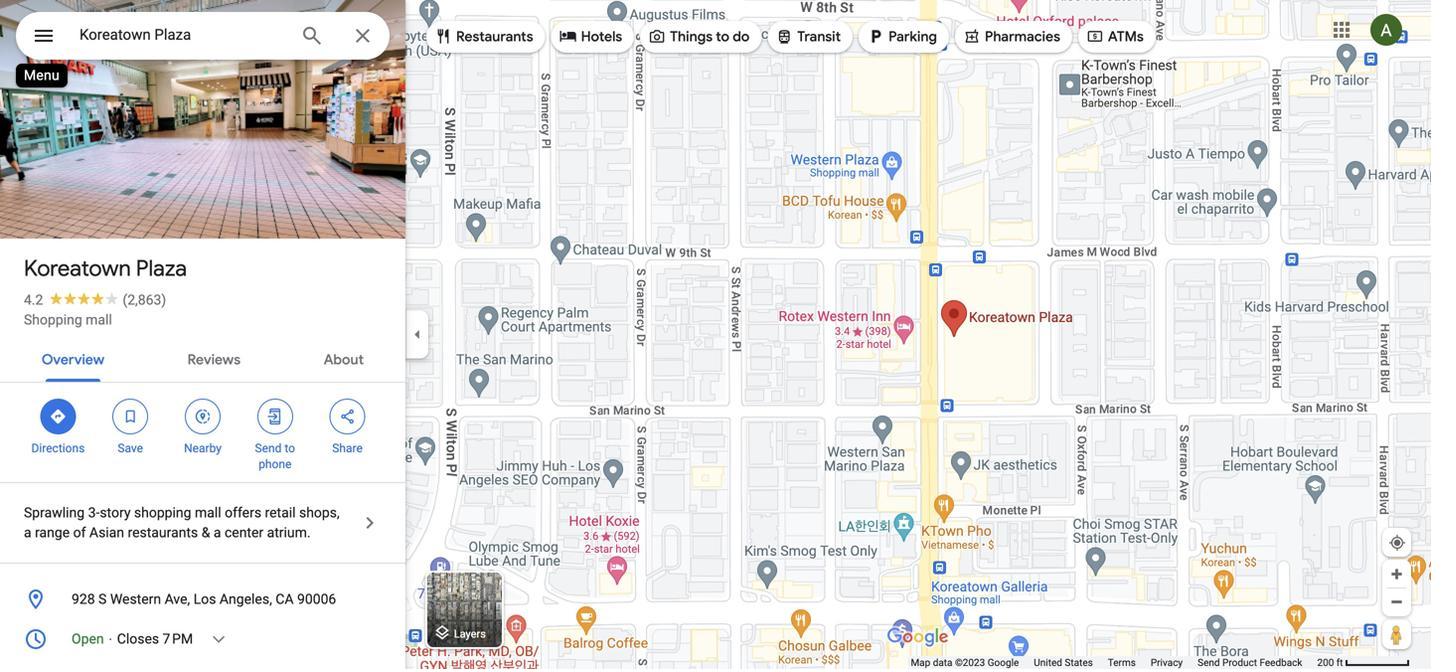 Task type: locate. For each thing, give the bounding box(es) containing it.
0 vertical spatial mall
[[86, 312, 112, 328]]

shopping
[[24, 312, 82, 328]]

&
[[202, 524, 210, 541]]

a left range
[[24, 524, 31, 541]]

transit
[[798, 28, 841, 46]]

1 horizontal spatial a
[[214, 524, 221, 541]]

los
[[194, 591, 216, 607]]

restaurants
[[456, 28, 534, 46]]

0 horizontal spatial to
[[285, 441, 295, 455]]

tab list
[[0, 334, 406, 382]]


[[121, 406, 139, 427]]

send left product
[[1198, 657, 1220, 669]]

a
[[24, 524, 31, 541], [214, 524, 221, 541]]

closes
[[117, 631, 159, 647]]

offers
[[225, 505, 262, 521]]

asian
[[89, 524, 124, 541]]

mall down the 4.2 stars image
[[86, 312, 112, 328]]

⋅
[[107, 631, 114, 647]]

3-
[[88, 505, 100, 521]]

google maps element
[[0, 0, 1432, 669]]

2,863 reviews element
[[123, 292, 166, 308]]

4.2 stars image
[[43, 292, 123, 305]]

plaza
[[136, 255, 187, 282]]

 transit
[[776, 25, 841, 47]]

shopping mall
[[24, 312, 112, 328]]

2,504 photos button
[[15, 189, 151, 224]]

show street view coverage image
[[1383, 619, 1412, 649]]

google
[[988, 657, 1019, 669]]

 pharmacies
[[963, 25, 1061, 47]]

1 vertical spatial send
[[1198, 657, 1220, 669]]

tab list containing overview
[[0, 334, 406, 382]]

 parking
[[867, 25, 937, 47]]

 search field
[[16, 12, 390, 64]]

do
[[733, 28, 750, 46]]

send inside button
[[1198, 657, 1220, 669]]

photo of koreatown plaza image
[[0, 0, 415, 239]]

of
[[73, 524, 86, 541]]

0 vertical spatial to
[[716, 28, 730, 46]]

footer containing map data ©2023 google
[[911, 656, 1318, 669]]

send inside send to phone
[[255, 441, 282, 455]]

4.2
[[24, 292, 43, 308]]

200 ft button
[[1318, 657, 1411, 669]]

1 vertical spatial mall
[[195, 505, 221, 521]]

Koreatown Plaza field
[[16, 12, 390, 60]]

to left do
[[716, 28, 730, 46]]

send for send to phone
[[255, 441, 282, 455]]

 restaurants
[[434, 25, 534, 47]]

to
[[716, 28, 730, 46], [285, 441, 295, 455]]

 things to do
[[648, 25, 750, 47]]

privacy
[[1151, 657, 1183, 669]]

send product feedback
[[1198, 657, 1303, 669]]

about
[[324, 351, 364, 369]]

parking
[[889, 28, 937, 46]]

to up phone
[[285, 441, 295, 455]]

shops,
[[299, 505, 340, 521]]

None field
[[80, 23, 284, 47]]

1 horizontal spatial to
[[716, 28, 730, 46]]

map data ©2023 google
[[911, 657, 1019, 669]]

200 ft
[[1318, 657, 1344, 669]]

mall up &
[[195, 505, 221, 521]]

tab list inside koreatown plaza main content
[[0, 334, 406, 382]]

footer
[[911, 656, 1318, 669]]


[[194, 406, 212, 427]]

7 pm
[[163, 631, 193, 647]]

ft
[[1337, 657, 1344, 669]]

1 vertical spatial to
[[285, 441, 295, 455]]

shopping mall button
[[24, 310, 112, 330]]

2 a from the left
[[214, 524, 221, 541]]

layers
[[454, 628, 486, 640]]

1 horizontal spatial send
[[1198, 657, 1220, 669]]

mall
[[86, 312, 112, 328], [195, 505, 221, 521]]

send
[[255, 441, 282, 455], [1198, 657, 1220, 669]]

send up phone
[[255, 441, 282, 455]]

0 horizontal spatial a
[[24, 524, 31, 541]]

koreatown plaza
[[24, 255, 187, 282]]

sprawling
[[24, 505, 85, 521]]

0 vertical spatial send
[[255, 441, 282, 455]]

terms button
[[1108, 656, 1136, 669]]

0 horizontal spatial send
[[255, 441, 282, 455]]

restaurants
[[128, 524, 198, 541]]

terms
[[1108, 657, 1136, 669]]

928 s western ave, los angeles, ca 90006
[[72, 591, 336, 607]]

2,504
[[51, 197, 90, 216]]

send for send product feedback
[[1198, 657, 1220, 669]]

feedback
[[1260, 657, 1303, 669]]

a right &
[[214, 524, 221, 541]]

retail
[[265, 505, 296, 521]]

ca
[[276, 591, 294, 607]]

share
[[332, 441, 363, 455]]

1 horizontal spatial mall
[[195, 505, 221, 521]]

to inside send to phone
[[285, 441, 295, 455]]

zoom out image
[[1390, 595, 1405, 609]]

1 a from the left
[[24, 524, 31, 541]]

google account: angela cha  
(angela.cha@adept.ai) image
[[1371, 14, 1403, 46]]

ave,
[[165, 591, 190, 607]]

to inside " things to do"
[[716, 28, 730, 46]]

show your location image
[[1389, 534, 1407, 552]]


[[434, 25, 452, 47]]

reviews
[[188, 351, 241, 369]]

none field inside koreatown plaza field
[[80, 23, 284, 47]]

about button
[[308, 334, 380, 382]]

overview button
[[26, 334, 120, 382]]



Task type: vqa. For each thing, say whether or not it's contained in the screenshot.
the top the $627
no



Task type: describe. For each thing, give the bounding box(es) containing it.
 button
[[16, 12, 72, 64]]


[[559, 25, 577, 47]]

save
[[118, 441, 143, 455]]

928
[[72, 591, 95, 607]]

center
[[225, 524, 264, 541]]

atms
[[1108, 28, 1144, 46]]

send product feedback button
[[1198, 656, 1303, 669]]

0 horizontal spatial mall
[[86, 312, 112, 328]]

things
[[670, 28, 713, 46]]

send to phone
[[255, 441, 295, 471]]

open ⋅ closes 7 pm
[[72, 631, 193, 647]]

footer inside google maps element
[[911, 656, 1318, 669]]

states
[[1065, 657, 1093, 669]]

mall inside the sprawling 3-story shopping mall offers retail shops, a range of asian restaurants & a center atrium.
[[195, 505, 221, 521]]

s
[[98, 591, 107, 607]]


[[32, 21, 56, 50]]

928 s western ave, los angeles, ca 90006 button
[[0, 580, 406, 619]]

nearby
[[184, 441, 222, 455]]

reviews button
[[172, 334, 257, 382]]


[[49, 406, 67, 427]]


[[266, 406, 284, 427]]

shopping
[[134, 505, 191, 521]]

photos
[[93, 197, 143, 216]]

koreatown
[[24, 255, 131, 282]]


[[648, 25, 666, 47]]


[[963, 25, 981, 47]]

atrium.
[[267, 524, 311, 541]]

united
[[1034, 657, 1063, 669]]

hours image
[[24, 627, 48, 651]]

sprawling 3-story shopping mall offers retail shops, a range of asian restaurants & a center atrium. button
[[0, 483, 406, 563]]

western
[[110, 591, 161, 607]]

 hotels
[[559, 25, 622, 47]]

data
[[933, 657, 953, 669]]

angeles,
[[220, 591, 272, 607]]

(2,863)
[[123, 292, 166, 308]]

map
[[911, 657, 931, 669]]

range
[[35, 524, 70, 541]]

product
[[1223, 657, 1258, 669]]

pharmacies
[[985, 28, 1061, 46]]

2,504 photos
[[51, 197, 143, 216]]

directions
[[31, 441, 85, 455]]


[[776, 25, 794, 47]]

united states
[[1034, 657, 1093, 669]]

open
[[72, 631, 104, 647]]

united states button
[[1034, 656, 1093, 669]]

 atms
[[1087, 25, 1144, 47]]

actions for koreatown plaza region
[[0, 383, 406, 482]]

zoom in image
[[1390, 567, 1405, 582]]

phone
[[259, 457, 292, 471]]


[[339, 406, 356, 427]]

privacy button
[[1151, 656, 1183, 669]]

90006
[[297, 591, 336, 607]]

show open hours for the week image
[[210, 630, 228, 648]]

story
[[100, 505, 131, 521]]


[[867, 25, 885, 47]]

overview
[[42, 351, 104, 369]]

hotels
[[581, 28, 622, 46]]


[[1087, 25, 1104, 47]]

sprawling 3-story shopping mall offers retail shops, a range of asian restaurants & a center atrium.
[[24, 505, 340, 541]]

information for koreatown plaza region
[[0, 580, 406, 669]]

collapse side panel image
[[407, 324, 428, 345]]

koreatown plaza main content
[[0, 0, 415, 669]]

200
[[1318, 657, 1334, 669]]



